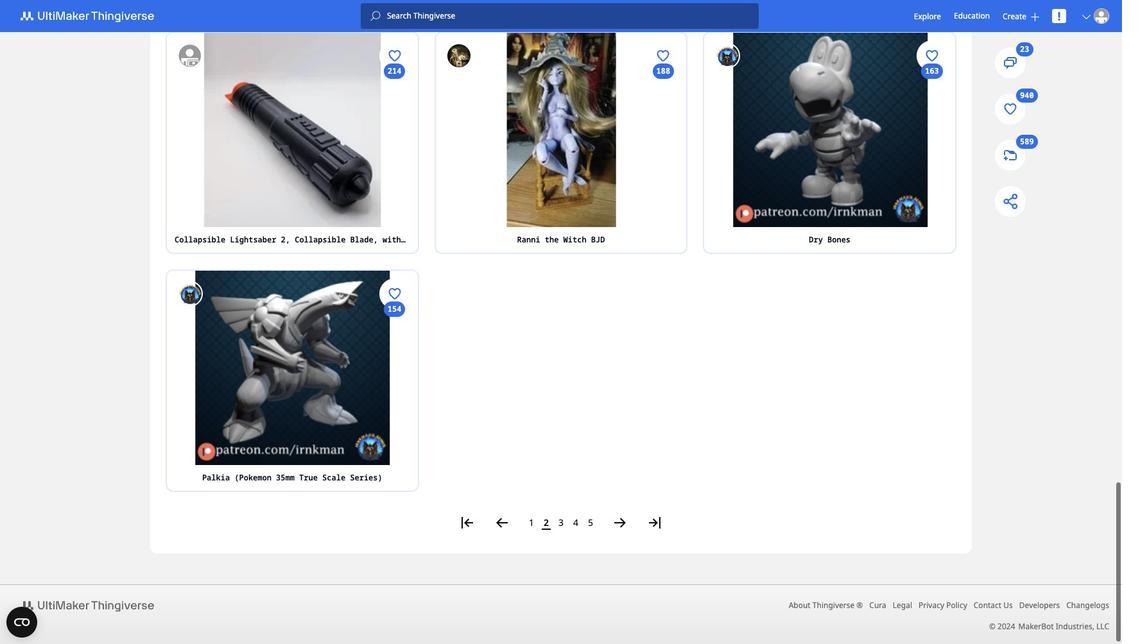 Task type: describe. For each thing, give the bounding box(es) containing it.
163
[[926, 63, 939, 74]]

ranni the witch bjd
[[517, 232, 605, 243]]

2,
[[281, 232, 290, 243]]

create
[[1003, 11, 1027, 22]]

cura
[[870, 598, 887, 609]]

lightsaber
[[230, 232, 276, 243]]

35mm
[[276, 470, 295, 481]]

open widget image
[[6, 608, 37, 638]]

the
[[545, 232, 559, 243]]

series)
[[350, 470, 383, 481]]

1 collapsible from the left
[[175, 232, 226, 243]]

avatar image for palkia (pokemon 35mm true scale series)
[[177, 279, 203, 304]]

avatar image for ranni the witch bjd
[[446, 40, 472, 66]]

palkia (pokemon 35mm true scale series)
[[202, 470, 383, 481]]

changelogs link
[[1067, 598, 1110, 609]]

about thingiverse ® link
[[789, 598, 863, 609]]

dry
[[809, 232, 823, 243]]

legal
[[893, 598, 913, 609]]

create button
[[1003, 11, 1040, 22]]

contact us link
[[974, 598, 1013, 609]]

!
[[1058, 8, 1061, 24]]

2024
[[998, 619, 1016, 630]]

developers
[[1020, 598, 1060, 609]]

scale
[[322, 470, 346, 481]]

2 button
[[540, 510, 553, 532]]

thumbnail representing dry bones image
[[705, 30, 956, 225]]

3
[[559, 514, 564, 526]]

palkia (pokemon 35mm true scale series) link
[[167, 463, 418, 489]]

2
[[544, 514, 549, 526]]

us
[[1004, 598, 1013, 609]]

58
[[928, 133, 937, 144]]

940
[[1021, 90, 1035, 101]]

214
[[388, 63, 402, 74]]

toy
[[522, 232, 535, 243]]

with
[[383, 232, 401, 243]]

thumbnail representing ranni the witch bjd image
[[436, 30, 687, 225]]

dry bones
[[809, 232, 851, 243]]

privacy policy link
[[919, 598, 968, 609]]

makerbot
[[1019, 619, 1054, 630]]

1 button
[[525, 510, 538, 532]]

education link
[[954, 9, 990, 23]]

privacy
[[919, 598, 945, 609]]

1
[[529, 514, 534, 526]]

thumbnail representing collapsible lightsaber 2, collapsible blade, with threaded cap - star wars toy image
[[167, 30, 418, 225]]

Search Thingiverse text field
[[381, 11, 759, 21]]

©
[[990, 619, 996, 630]]

© 2024 makerbot industries, llc
[[990, 619, 1110, 630]]

! link
[[1053, 8, 1067, 24]]

®
[[857, 598, 863, 609]]

0
[[930, 203, 935, 214]]



Task type: vqa. For each thing, say whether or not it's contained in the screenshot.
edit
no



Task type: locate. For each thing, give the bounding box(es) containing it.
112
[[388, 371, 402, 382]]

contact
[[974, 598, 1002, 609]]

154
[[388, 301, 402, 312]]

dry bones link
[[705, 225, 956, 250]]

bjd
[[591, 232, 605, 243]]

changelogs
[[1067, 598, 1110, 609]]

true
[[299, 470, 318, 481]]

188
[[657, 63, 671, 74]]

logo image
[[13, 596, 170, 611]]

makerbot logo image
[[13, 8, 170, 24]]

education
[[954, 10, 990, 21]]

about thingiverse ® cura legal privacy policy contact us developers changelogs
[[789, 598, 1110, 609]]

bones
[[828, 232, 851, 243]]

0 horizontal spatial collapsible
[[175, 232, 226, 243]]

(pokemon
[[235, 470, 272, 481]]

search control image
[[370, 11, 381, 21]]

ranni the witch bjd link
[[436, 225, 687, 250]]

collapsible lightsaber 2, collapsible blade, with threaded cap - star wars toy
[[175, 232, 535, 243]]

collapsible left lightsaber
[[175, 232, 226, 243]]

cura link
[[870, 598, 887, 609]]

thingiverse
[[813, 598, 855, 609]]

makerbot industries, llc link
[[1019, 619, 1110, 630]]

collapsible
[[175, 232, 226, 243], [295, 232, 346, 243]]

589
[[1021, 136, 1035, 147]]

2 collapsible from the left
[[295, 232, 346, 243]]

star
[[475, 232, 494, 243]]

plusicon image
[[1031, 13, 1040, 21]]

-
[[466, 232, 471, 243]]

avatar image
[[1094, 8, 1110, 24], [177, 40, 203, 66], [446, 40, 472, 66], [715, 40, 741, 66], [177, 279, 203, 304]]

explore
[[914, 11, 942, 22]]

about
[[789, 598, 811, 609]]

legal link
[[893, 598, 913, 609]]

collapsible lightsaber 2, collapsible blade, with threaded cap - star wars toy link
[[167, 225, 535, 250]]

thumbnail representing palkia (pokemon 35mm true scale series) image
[[167, 268, 418, 463]]

palkia
[[202, 470, 230, 481]]

23
[[1021, 44, 1030, 55]]

policy
[[947, 598, 968, 609]]

cap
[[448, 232, 461, 243]]

3 button
[[555, 510, 568, 532]]

avatar image for dry bones
[[715, 40, 741, 66]]

avatar image for collapsible lightsaber 2, collapsible blade, with threaded cap - star wars toy
[[177, 40, 203, 66]]

1 horizontal spatial collapsible
[[295, 232, 346, 243]]

llc
[[1097, 619, 1110, 630]]

industries,
[[1056, 619, 1095, 630]]

5 button
[[584, 510, 597, 532]]

ranni
[[517, 232, 541, 243]]

4
[[574, 514, 579, 526]]

threaded
[[406, 232, 443, 243]]

wars
[[498, 232, 517, 243]]

5
[[588, 514, 593, 526]]

witch
[[564, 232, 587, 243]]

blade,
[[350, 232, 378, 243]]

explore button
[[914, 11, 942, 22]]

4 button
[[570, 510, 583, 532]]

developers link
[[1020, 598, 1060, 609]]

collapsible right 2,
[[295, 232, 346, 243]]



